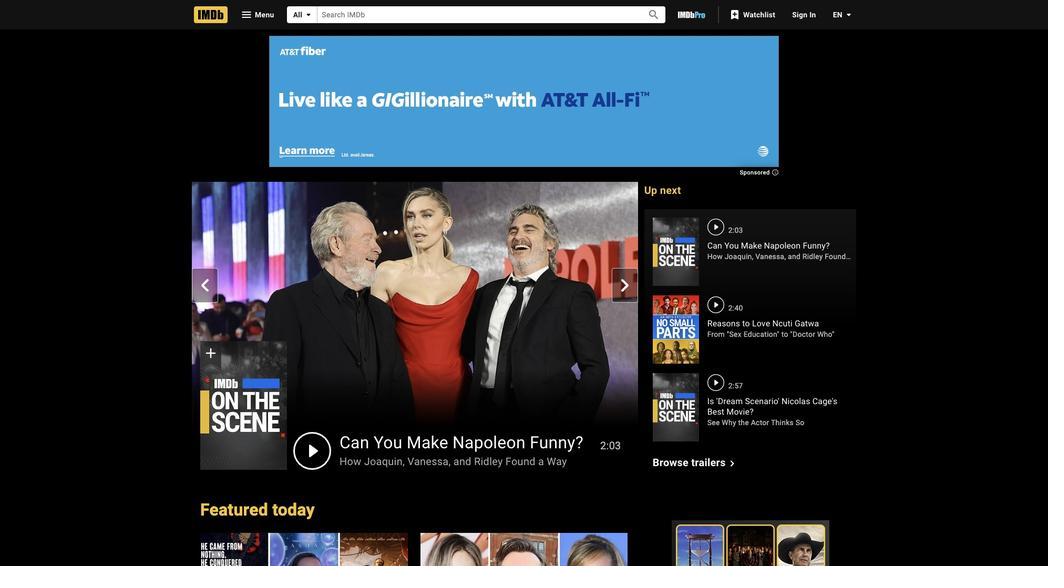 Task type: vqa. For each thing, say whether or not it's contained in the screenshot.


Task type: locate. For each thing, give the bounding box(es) containing it.
production art image
[[200, 533, 408, 566], [420, 533, 628, 566], [640, 533, 848, 566]]

sign in
[[792, 11, 816, 19]]

0 horizontal spatial vanessa,
[[430, 455, 473, 468]]

#300 - ncuti gatwa image
[[653, 295, 699, 364]]

gatwa
[[795, 319, 819, 329]]

"sex
[[727, 330, 742, 339]]

movie?
[[727, 407, 754, 417]]

1 horizontal spatial you
[[724, 241, 739, 251]]

in
[[810, 11, 816, 19]]

1 horizontal spatial vanessa,
[[755, 252, 786, 261]]

1 vertical spatial a
[[560, 455, 566, 468]]

to
[[742, 319, 750, 329], [781, 330, 788, 339]]

can you make napoleon funny? how joaquin, vanessa, and ridley found a way
[[707, 241, 868, 261], [362, 432, 606, 468]]

watchlist image
[[728, 8, 741, 21]]

napoleon inside can you make napoleon funny? element
[[475, 432, 548, 452]]

sign
[[792, 11, 808, 19]]

sponsored content section
[[269, 36, 779, 176]]

to down ncuti
[[781, 330, 788, 339]]

all
[[293, 11, 302, 19]]

1 horizontal spatial funny?
[[803, 241, 830, 251]]

can inside group
[[362, 432, 392, 452]]

0 horizontal spatial napoleon
[[475, 432, 548, 452]]

make
[[741, 241, 762, 251], [429, 432, 471, 452]]

1 vertical spatial way
[[569, 455, 589, 468]]

funny?
[[803, 241, 830, 251], [552, 432, 606, 452]]

napoleon image
[[653, 218, 699, 286], [223, 341, 309, 470], [223, 341, 309, 470]]

can
[[707, 241, 722, 251], [362, 432, 392, 452]]

1 vertical spatial found
[[528, 455, 558, 468]]

0 horizontal spatial found
[[528, 455, 558, 468]]

all button
[[287, 6, 318, 23]]

joaquin,
[[725, 252, 753, 261], [386, 455, 427, 468]]

sponsored
[[740, 169, 772, 176]]

vanessa,
[[755, 252, 786, 261], [430, 455, 473, 468]]

2 horizontal spatial production art image
[[640, 533, 848, 566]]

education"
[[744, 330, 780, 339]]

so
[[796, 418, 804, 427]]

1 vertical spatial can you make napoleon funny? how joaquin, vanessa, and ridley found a way
[[362, 432, 606, 468]]

0 horizontal spatial a
[[560, 455, 566, 468]]

0 horizontal spatial joaquin,
[[386, 455, 427, 468]]

browse trailers
[[653, 456, 726, 469]]

napoleon
[[764, 241, 801, 251], [475, 432, 548, 452]]

2:03
[[728, 226, 743, 234]]

ridley
[[803, 252, 823, 261], [496, 455, 525, 468]]

found
[[825, 252, 846, 261], [528, 455, 558, 468]]

love
[[752, 319, 770, 329]]

"what if...?" returns image
[[0, 182, 214, 433]]

you inside group
[[396, 432, 425, 452]]

to left "love"
[[742, 319, 750, 329]]

vanessa, inside can you make napoleon funny? element
[[430, 455, 473, 468]]

1 horizontal spatial production art image
[[420, 533, 628, 566]]

1 vertical spatial how
[[362, 455, 384, 468]]

1 vertical spatial you
[[396, 432, 425, 452]]

can you make napoleon funny? image
[[214, 182, 660, 433]]

a
[[848, 252, 852, 261], [560, 455, 566, 468]]

and
[[788, 252, 801, 261], [476, 455, 494, 468]]

0 vertical spatial can you make napoleon funny? how joaquin, vanessa, and ridley found a way
[[707, 241, 868, 261]]

cage's
[[812, 396, 838, 406]]

group
[[0, 182, 214, 470], [223, 341, 309, 470], [200, 533, 408, 566], [420, 533, 628, 566], [640, 533, 848, 566]]

can you make napoleon funny? how joaquin, vanessa, and ridley found a way inside can you make napoleon funny? element
[[362, 432, 606, 468]]

0 horizontal spatial make
[[429, 432, 471, 452]]

0 horizontal spatial can you make napoleon funny? how joaquin, vanessa, and ridley found a way
[[362, 432, 606, 468]]

0 vertical spatial way
[[854, 252, 868, 261]]

1 vertical spatial ridley
[[496, 455, 525, 468]]

0 vertical spatial you
[[724, 241, 739, 251]]

0 vertical spatial a
[[848, 252, 852, 261]]

0 vertical spatial how
[[707, 252, 723, 261]]

1 vertical spatial joaquin,
[[386, 455, 427, 468]]

1 horizontal spatial napoleon
[[764, 241, 801, 251]]

0 horizontal spatial ridley
[[496, 455, 525, 468]]

you
[[724, 241, 739, 251], [396, 432, 425, 452]]

0 vertical spatial funny?
[[803, 241, 830, 251]]

0 vertical spatial found
[[825, 252, 846, 261]]

1 horizontal spatial found
[[825, 252, 846, 261]]

1 vertical spatial vanessa,
[[430, 455, 473, 468]]

way
[[854, 252, 868, 261], [569, 455, 589, 468]]

1 horizontal spatial to
[[781, 330, 788, 339]]

0 horizontal spatial to
[[742, 319, 750, 329]]

1 horizontal spatial joaquin,
[[725, 252, 753, 261]]

1 horizontal spatial and
[[788, 252, 801, 261]]

0 horizontal spatial funny?
[[552, 432, 606, 452]]

0 horizontal spatial you
[[396, 432, 425, 452]]

0 vertical spatial can
[[707, 241, 722, 251]]

up
[[644, 184, 657, 197]]

0 vertical spatial make
[[741, 241, 762, 251]]

en
[[833, 11, 843, 19]]

found inside can you make napoleon funny? element
[[528, 455, 558, 468]]

0 vertical spatial to
[[742, 319, 750, 329]]

can you make napoleon funny? group
[[214, 182, 660, 470]]

featured
[[200, 500, 268, 520]]

how
[[707, 252, 723, 261], [362, 455, 384, 468]]

0 horizontal spatial and
[[476, 455, 494, 468]]

1 vertical spatial and
[[476, 455, 494, 468]]

1 vertical spatial napoleon
[[475, 432, 548, 452]]

best
[[707, 407, 724, 417]]

why
[[722, 418, 736, 427]]

chevron right inline image
[[618, 279, 631, 292]]

ridley inside can you make napoleon funny? element
[[496, 455, 525, 468]]

0 vertical spatial joaquin,
[[725, 252, 753, 261]]

0 horizontal spatial production art image
[[200, 533, 408, 566]]

"what if...?" returns element
[[0, 182, 214, 470]]

1 vertical spatial funny?
[[552, 432, 606, 452]]

1 vertical spatial to
[[781, 330, 788, 339]]

1 vertical spatial make
[[429, 432, 471, 452]]

0 horizontal spatial way
[[569, 455, 589, 468]]

1 horizontal spatial ridley
[[803, 252, 823, 261]]

thinks
[[771, 418, 794, 427]]

0 vertical spatial napoleon
[[764, 241, 801, 251]]

1 horizontal spatial can
[[707, 241, 722, 251]]

"doctor
[[790, 330, 815, 339]]

way inside can you make napoleon funny? element
[[569, 455, 589, 468]]

0 horizontal spatial can
[[362, 432, 392, 452]]

next
[[660, 184, 681, 197]]

0 horizontal spatial how
[[362, 455, 384, 468]]

None field
[[318, 7, 636, 23]]

arrow drop down image
[[843, 8, 855, 21]]

actor
[[751, 418, 769, 427]]

1 horizontal spatial way
[[854, 252, 868, 261]]

1 vertical spatial can
[[362, 432, 392, 452]]

0 vertical spatial ridley
[[803, 252, 823, 261]]

dream scenario image
[[653, 373, 699, 442]]



Task type: describe. For each thing, give the bounding box(es) containing it.
chevron left inline image
[[199, 279, 211, 292]]

2:40
[[728, 304, 743, 312]]

browse
[[653, 456, 689, 469]]

sign in button
[[784, 5, 825, 24]]

see
[[707, 418, 720, 427]]

1 horizontal spatial how
[[707, 252, 723, 261]]

a inside group
[[560, 455, 566, 468]]

trailers
[[691, 456, 726, 469]]

1 horizontal spatial make
[[741, 241, 762, 251]]

make inside group
[[429, 432, 471, 452]]

watchlist
[[743, 11, 775, 19]]

2 production art image from the left
[[420, 533, 628, 566]]

is
[[707, 396, 714, 406]]

scenario'
[[745, 396, 779, 406]]

how inside can you make napoleon funny? element
[[362, 455, 384, 468]]

1 production art image from the left
[[200, 533, 408, 566]]

up next
[[644, 184, 681, 197]]

menu image
[[240, 8, 253, 21]]

All search field
[[287, 6, 665, 23]]

none field inside all search box
[[318, 7, 636, 23]]

reasons to love ncuti gatwa from "sex education" to "doctor who"
[[707, 319, 834, 339]]

and inside can you make napoleon funny? element
[[476, 455, 494, 468]]

1 horizontal spatial a
[[848, 252, 852, 261]]

the
[[738, 418, 749, 427]]

is 'dream scenario' nicolas cage's best movie? see why the actor thinks so
[[707, 396, 838, 427]]

featured today
[[200, 500, 315, 520]]

ncuti
[[772, 319, 793, 329]]

menu
[[255, 10, 274, 19]]

2:57
[[728, 382, 743, 390]]

reasons
[[707, 319, 740, 329]]

who"
[[817, 330, 834, 339]]

'dream
[[716, 396, 743, 406]]

Search IMDb text field
[[318, 7, 636, 23]]

arrow drop down image
[[302, 8, 315, 21]]

chevron right image
[[726, 457, 738, 470]]

funny? inside group
[[552, 432, 606, 452]]

browse trailers link
[[653, 456, 738, 470]]

0 vertical spatial vanessa,
[[755, 252, 786, 261]]

en button
[[825, 5, 855, 24]]

joaquin, inside can you make napoleon funny? element
[[386, 455, 427, 468]]

submit search image
[[648, 9, 660, 21]]

watchlist button
[[723, 5, 784, 24]]

nicolas
[[782, 396, 810, 406]]

0 vertical spatial and
[[788, 252, 801, 261]]

home image
[[194, 6, 228, 23]]

from
[[707, 330, 725, 339]]

1 horizontal spatial can you make napoleon funny? how joaquin, vanessa, and ridley found a way
[[707, 241, 868, 261]]

3 production art image from the left
[[640, 533, 848, 566]]

menu button
[[232, 6, 283, 23]]

today
[[272, 500, 315, 520]]

can you make napoleon funny? element
[[214, 182, 660, 470]]



